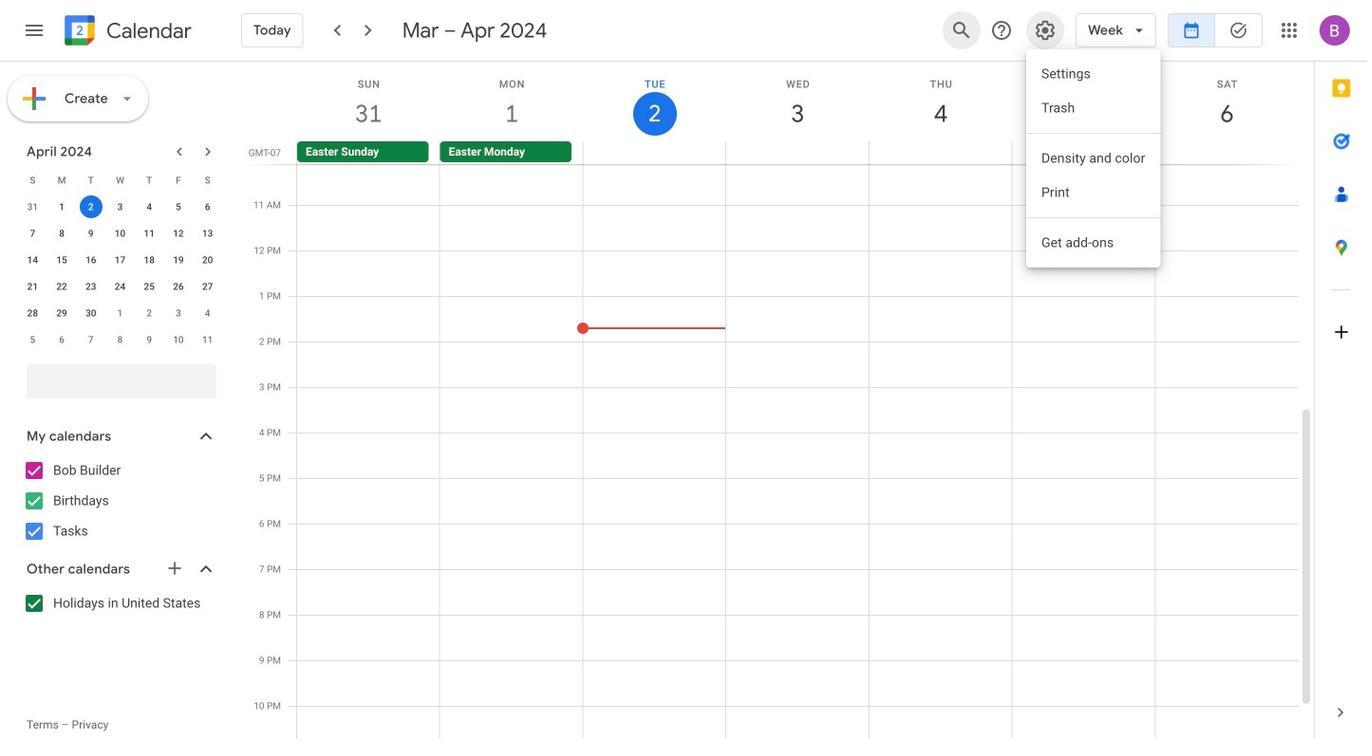 Task type: describe. For each thing, give the bounding box(es) containing it.
1 element
[[50, 196, 73, 218]]

may 8 element
[[109, 329, 132, 351]]

support image
[[991, 19, 1013, 42]]

may 7 element
[[80, 329, 102, 351]]

6 element
[[196, 196, 219, 218]]

may 10 element
[[167, 329, 190, 351]]

settings menu image
[[1034, 19, 1057, 42]]

calendar element
[[61, 11, 192, 53]]

5 element
[[167, 196, 190, 218]]

14 element
[[21, 249, 44, 272]]

21 element
[[21, 275, 44, 298]]

19 element
[[167, 249, 190, 272]]

29 element
[[50, 302, 73, 325]]

may 2 element
[[138, 302, 161, 325]]

24 element
[[109, 275, 132, 298]]

7 element
[[21, 222, 44, 245]]

may 1 element
[[109, 302, 132, 325]]

may 11 element
[[196, 329, 219, 351]]

28 element
[[21, 302, 44, 325]]

10 element
[[109, 222, 132, 245]]

heading inside the "calendar" element
[[103, 19, 192, 42]]

25 element
[[138, 275, 161, 298]]

april 2024 grid
[[18, 167, 222, 353]]

15 element
[[50, 249, 73, 272]]

main drawer image
[[23, 19, 46, 42]]

add other calendars image
[[165, 559, 184, 578]]

may 4 element
[[196, 302, 219, 325]]

23 element
[[80, 275, 102, 298]]

12 element
[[167, 222, 190, 245]]



Task type: locate. For each thing, give the bounding box(es) containing it.
row group
[[18, 194, 222, 353]]

tab list
[[1315, 62, 1368, 687]]

my calendars list
[[4, 456, 236, 547]]

20 element
[[196, 249, 219, 272]]

13 element
[[196, 222, 219, 245]]

may 5 element
[[21, 329, 44, 351]]

row
[[289, 142, 1314, 164], [18, 167, 222, 194], [18, 194, 222, 220], [18, 220, 222, 247], [18, 247, 222, 274], [18, 274, 222, 300], [18, 300, 222, 327], [18, 327, 222, 353]]

22 element
[[50, 275, 73, 298]]

None search field
[[0, 357, 236, 399]]

18 element
[[138, 249, 161, 272]]

30 element
[[80, 302, 102, 325]]

Search for people text field
[[38, 365, 205, 399]]

2, today element
[[80, 196, 102, 218]]

27 element
[[196, 275, 219, 298]]

9 element
[[80, 222, 102, 245]]

cell
[[583, 142, 726, 164], [726, 142, 869, 164], [869, 142, 1012, 164], [1012, 142, 1155, 164], [1155, 142, 1298, 164], [76, 194, 106, 220]]

may 9 element
[[138, 329, 161, 351]]

16 element
[[80, 249, 102, 272]]

settings menu menu
[[1027, 49, 1161, 268]]

26 element
[[167, 275, 190, 298]]

heading
[[103, 19, 192, 42]]

8 element
[[50, 222, 73, 245]]

may 6 element
[[50, 329, 73, 351]]

may 3 element
[[167, 302, 190, 325]]

cell inside april 2024 grid
[[76, 194, 106, 220]]

4 element
[[138, 196, 161, 218]]

march 31 element
[[21, 196, 44, 218]]

grid
[[243, 62, 1314, 740]]

11 element
[[138, 222, 161, 245]]

3 element
[[109, 196, 132, 218]]

17 element
[[109, 249, 132, 272]]



Task type: vqa. For each thing, say whether or not it's contained in the screenshot.
cell within "April 2024" grid
yes



